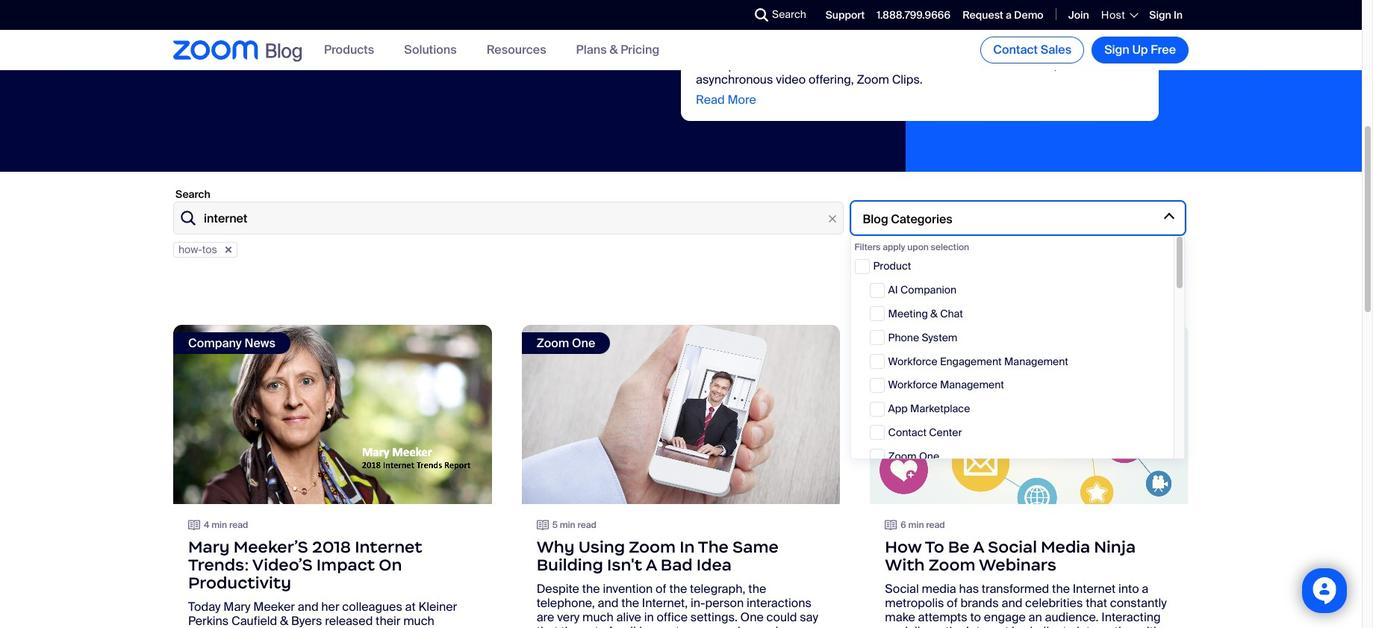 Task type: vqa. For each thing, say whether or not it's contained in the screenshot.
the left for
no



Task type: locate. For each thing, give the bounding box(es) containing it.
1 horizontal spatial a
[[974, 537, 985, 557]]

telephone,
[[537, 595, 595, 611]]

that
[[1086, 595, 1108, 611], [537, 624, 558, 628]]

0 vertical spatial a
[[1006, 8, 1012, 22]]

the left act
[[561, 624, 579, 628]]

isn't
[[607, 555, 643, 575]]

2 min from the left
[[560, 519, 576, 531]]

phone system
[[889, 331, 958, 344]]

social down with at bottom
[[886, 581, 920, 597]]

1 horizontal spatial in
[[1174, 8, 1183, 22]]

one inside why using zoom in the same building isn't a bad idea despite the invention of the telegraph, the telephone, and the internet, in-person interactions are very much alive in office settings. one could say that the act of walking up to a co-worker
[[741, 609, 764, 625]]

read up using
[[578, 519, 597, 531]]

2 workforce from the top
[[889, 378, 938, 392]]

0 vertical spatial &
[[610, 42, 618, 58]]

resources button
[[487, 42, 547, 58]]

to left help
[[696, 57, 709, 73]]

engage
[[985, 609, 1026, 625]]

can't
[[984, 13, 1026, 33]]

zoom one
[[537, 335, 596, 351], [886, 335, 944, 351], [889, 450, 940, 463]]

a inside how to be a social media ninja with zoom webinars social media has transformed the internet into a metropolis of brands and celebrities that constantly make attempts to engage an audience. interacting socially on the internet is similar to interacting w
[[974, 537, 985, 557]]

1 workforce from the top
[[889, 355, 938, 368]]

1 horizontal spatial contact
[[994, 42, 1038, 58]]

plans
[[576, 42, 607, 58]]

1 vertical spatial mary
[[224, 599, 251, 615]]

contact down the can't
[[994, 42, 1038, 58]]

search up how-
[[176, 188, 210, 201]]

the down brands
[[946, 624, 964, 628]]

plans & pricing link
[[576, 42, 660, 58]]

workforce up app at the bottom right of the page
[[889, 378, 938, 392]]

zoom logo image
[[173, 41, 258, 60]]

workforce engagement management
[[889, 355, 1069, 368]]

2 horizontal spatial min
[[909, 519, 925, 531]]

the left in
[[622, 595, 640, 611]]

0 horizontal spatial read
[[229, 519, 248, 531]]

None search field
[[701, 3, 759, 27]]

be
[[949, 537, 970, 557]]

much
[[583, 609, 614, 625], [404, 613, 435, 628]]

0 horizontal spatial social
[[886, 581, 920, 597]]

management right the engagement on the right bottom of page
[[1005, 355, 1069, 368]]

to
[[696, 57, 709, 73], [925, 537, 945, 557]]

2018 down her
[[332, 627, 359, 628]]

enable
[[739, 57, 776, 73]]

0 vertical spatial mary
[[188, 537, 230, 557]]

in left the
[[680, 537, 695, 557]]

2 horizontal spatial &
[[931, 307, 938, 320]]

productivity
[[188, 573, 291, 593]]

1 vertical spatial contact
[[889, 426, 927, 439]]

and up act
[[598, 595, 619, 611]]

0 horizontal spatial much
[[404, 613, 435, 628]]

offering,
[[809, 71, 854, 87]]

2018 up her
[[312, 537, 351, 557]]

min right 5
[[560, 519, 576, 531]]

logo blog.svg image
[[266, 40, 302, 64]]

2 vertical spatial &
[[280, 613, 289, 628]]

a left demo
[[1006, 8, 1012, 22]]

and up report,
[[298, 599, 319, 615]]

0 horizontal spatial in
[[680, 537, 695, 557]]

0 vertical spatial to
[[696, 57, 709, 73]]

contact down app at the bottom right of the page
[[889, 426, 927, 439]]

much right their
[[404, 613, 435, 628]]

on right "back"
[[971, 57, 985, 73]]

2018
[[312, 537, 351, 557], [332, 627, 359, 628]]

1 horizontal spatial read
[[578, 519, 597, 531]]

0 vertical spatial asynchronous
[[823, 31, 940, 51]]

of inside how to be a social media ninja with zoom webinars social media has transformed the internet into a metropolis of brands and celebrities that constantly make attempts to engage an audience. interacting socially on the internet is similar to interacting w
[[947, 595, 958, 611]]

1 horizontal spatial asynchronous
[[823, 31, 940, 51]]

min for why
[[560, 519, 576, 531]]

1 horizontal spatial to
[[925, 537, 945, 557]]

blog
[[863, 211, 889, 227]]

min right 4
[[212, 519, 227, 531]]

& for meeting
[[931, 307, 938, 320]]

0 horizontal spatial on
[[929, 624, 943, 628]]

read more link
[[696, 92, 757, 107]]

0 horizontal spatial contact
[[889, 426, 927, 439]]

of right act
[[602, 624, 613, 628]]

telegraph,
[[690, 581, 746, 597]]

1 vertical spatial search
[[176, 188, 210, 201]]

social
[[988, 537, 1038, 557], [886, 581, 920, 597]]

0 vertical spatial search
[[773, 7, 807, 21]]

sign in
[[1150, 8, 1183, 22]]

& left chat
[[931, 307, 938, 320]]

management down the engagement on the right bottom of page
[[941, 378, 1005, 392]]

1 min from the left
[[212, 519, 227, 531]]

center
[[930, 426, 963, 439]]

0 horizontal spatial a
[[690, 624, 697, 628]]

act
[[582, 624, 599, 628]]

media
[[1041, 537, 1091, 557]]

internet left into
[[1073, 581, 1116, 597]]

0 vertical spatial contact
[[994, 42, 1038, 58]]

0 horizontal spatial to
[[696, 57, 709, 73]]

1 horizontal spatial that
[[1086, 595, 1108, 611]]

1 vertical spatial that
[[537, 624, 558, 628]]

back
[[942, 57, 968, 73]]

1 vertical spatial workforce
[[889, 378, 938, 392]]

4 min read
[[204, 519, 248, 531]]

much inside mary meeker's 2018 internet trends: video's impact on productivity today mary meeker and her colleagues at kleiner perkins caufield & byers released their much anticipated annual report, 2018 internet trend
[[404, 613, 435, 628]]

1 horizontal spatial on
[[971, 57, 985, 73]]

to inside how to be a social media ninja with zoom webinars social media has transformed the internet into a metropolis of brands and celebrities that constantly make attempts to engage an audience. interacting socially on the internet is similar to interacting w
[[925, 537, 945, 557]]

2 horizontal spatial read
[[927, 519, 946, 531]]

of down bad
[[656, 581, 667, 597]]

Search text field
[[173, 202, 844, 235]]

on
[[379, 555, 402, 575]]

settings.
[[691, 609, 738, 625]]

& for plans
[[610, 42, 618, 58]]

up
[[659, 624, 673, 628]]

sign left up on the right of the page
[[1105, 42, 1130, 58]]

video up "back"
[[943, 31, 988, 51]]

to inside why using zoom in the same building isn't a bad idea despite the invention of the telegraph, the telephone, and the internet, in-person interactions are very much alive in office settings. one could say that the act of walking up to a co-worker
[[676, 624, 687, 628]]

much right very
[[583, 609, 614, 625]]

1 horizontal spatial a
[[1006, 8, 1012, 22]]

read right 4
[[229, 519, 248, 531]]

0 vertical spatial sign
[[1150, 8, 1172, 22]]

products
[[324, 42, 374, 58]]

0 vertical spatial workforce
[[889, 355, 938, 368]]

asynchronous up communication
[[823, 31, 940, 51]]

walking
[[616, 624, 657, 628]]

invention
[[603, 581, 653, 597]]

released
[[325, 613, 373, 628]]

at
[[405, 599, 416, 615]]

one
[[572, 335, 596, 351], [921, 335, 944, 351], [920, 450, 940, 463], [741, 609, 764, 625]]

trends:
[[188, 555, 249, 575]]

3 read from the left
[[927, 519, 946, 531]]

read for using
[[578, 519, 597, 531]]

ai companion
[[889, 283, 957, 297]]

a left the co-
[[690, 624, 697, 628]]

and left the cut
[[898, 57, 919, 73]]

time,
[[1030, 57, 1058, 73]]

workforce down phone
[[889, 355, 938, 368]]

1 read from the left
[[229, 519, 248, 531]]

and up is
[[1002, 595, 1023, 611]]

0 horizontal spatial that
[[537, 624, 558, 628]]

zoom inside why using zoom in the same building isn't a bad idea despite the invention of the telegraph, the telephone, and the internet, in-person interactions are very much alive in office settings. one could say that the act of walking up to a co-worker
[[629, 537, 676, 557]]

clips.
[[893, 71, 923, 87]]

search image
[[755, 8, 769, 22]]

& left byers
[[280, 613, 289, 628]]

blog categories button
[[851, 202, 1186, 235]]

1 horizontal spatial search
[[773, 7, 807, 21]]

a right into
[[1143, 581, 1149, 597]]

0 vertical spatial that
[[1086, 595, 1108, 611]]

meet
[[1060, 57, 1089, 73]]

0 horizontal spatial &
[[280, 613, 289, 628]]

1 vertical spatial to
[[925, 537, 945, 557]]

1 vertical spatial &
[[931, 307, 938, 320]]

2 read from the left
[[578, 519, 597, 531]]

the down bad
[[670, 581, 688, 597]]

want
[[696, 13, 741, 33]]

request a demo link
[[963, 8, 1044, 22]]

1 horizontal spatial sign
[[1150, 8, 1172, 22]]

1 vertical spatial a
[[1143, 581, 1149, 597]]

1 horizontal spatial min
[[560, 519, 576, 531]]

to right want
[[745, 13, 763, 33]]

internet down brands
[[967, 624, 1010, 628]]

read right 6
[[927, 519, 946, 531]]

ninja
[[1095, 537, 1137, 557]]

0 horizontal spatial min
[[212, 519, 227, 531]]

1 vertical spatial on
[[929, 624, 943, 628]]

same
[[733, 537, 779, 557]]

the
[[698, 537, 729, 557]]

a left bad
[[646, 555, 657, 575]]

video right 'enable' on the right top of page
[[776, 71, 806, 87]]

in
[[644, 609, 654, 625]]

zoom one for why
[[537, 335, 596, 351]]

1 vertical spatial sign
[[1105, 42, 1130, 58]]

1 horizontal spatial &
[[610, 42, 618, 58]]

sign in link
[[1150, 8, 1183, 22]]

interactions
[[747, 595, 812, 611]]

a right be
[[974, 537, 985, 557]]

2 horizontal spatial of
[[947, 595, 958, 611]]

1 vertical spatial in
[[680, 537, 695, 557]]

how-
[[179, 243, 202, 256]]

that up interacting
[[1086, 595, 1108, 611]]

asynchronous up more on the right top
[[696, 71, 774, 87]]

the down building at the bottom of the page
[[582, 581, 600, 597]]

schedules?
[[696, 31, 789, 51]]

1 vertical spatial social
[[886, 581, 920, 597]]

social up 'transformed'
[[988, 537, 1038, 557]]

perkins
[[188, 613, 229, 628]]

0 vertical spatial social
[[988, 537, 1038, 557]]

zoom
[[857, 71, 890, 87], [537, 335, 570, 351], [886, 335, 918, 351], [889, 450, 917, 463], [629, 537, 676, 557], [929, 555, 976, 575]]

support
[[826, 8, 865, 22]]

mary down 4
[[188, 537, 230, 557]]

search image
[[755, 8, 769, 22]]

media
[[922, 581, 957, 597]]

make
[[886, 609, 916, 625]]

that down telephone,
[[537, 624, 558, 628]]

say
[[800, 609, 819, 625]]

to inside want to collaborate over video but can't align schedules? try asynchronous video to help enable clear communication and cut back on wasted time, meet our asynchronous video offering, zoom clips. read more
[[745, 13, 763, 33]]

search right search icon in the right of the page
[[773, 7, 807, 21]]

a
[[974, 537, 985, 557], [646, 555, 657, 575]]

mary down productivity
[[224, 599, 251, 615]]

video left "but"
[[903, 13, 948, 33]]

2 vertical spatial a
[[690, 624, 697, 628]]

2 horizontal spatial a
[[1143, 581, 1149, 597]]

support link
[[826, 8, 865, 22]]

0 horizontal spatial a
[[646, 555, 657, 575]]

audience.
[[1046, 609, 1099, 625]]

& inside mary meeker's 2018 internet trends: video's impact on productivity today mary meeker and her colleagues at kleiner perkins caufield & byers released their much anticipated annual report, 2018 internet trend
[[280, 613, 289, 628]]

on right socially
[[929, 624, 943, 628]]

min right 6
[[909, 519, 925, 531]]

the
[[582, 581, 600, 597], [670, 581, 688, 597], [749, 581, 767, 597], [1053, 581, 1071, 597], [622, 595, 640, 611], [561, 624, 579, 628], [946, 624, 964, 628]]

an
[[1029, 609, 1043, 625]]

report,
[[293, 627, 329, 628]]

products button
[[324, 42, 374, 58]]

sign for sign in
[[1150, 8, 1172, 22]]

similar
[[1024, 624, 1061, 628]]

0 horizontal spatial sign
[[1105, 42, 1130, 58]]

their
[[376, 613, 401, 628]]

1 horizontal spatial much
[[583, 609, 614, 625]]

and inside want to collaborate over video but can't align schedules? try asynchronous video to help enable clear communication and cut back on wasted time, meet our asynchronous video offering, zoom clips. read more
[[898, 57, 919, 73]]

0 horizontal spatial of
[[602, 624, 613, 628]]

want to collaborate over video but can't align schedules? try asynchronous video to help enable clear communication and cut back on wasted time, meet our asynchronous video offering, zoom clips. read more
[[696, 13, 1110, 107]]

0 vertical spatial on
[[971, 57, 985, 73]]

workforce for workforce engagement management
[[889, 355, 938, 368]]

to left be
[[925, 537, 945, 557]]

& right plans
[[610, 42, 618, 58]]

1 vertical spatial asynchronous
[[696, 71, 774, 87]]

0 horizontal spatial asynchronous
[[696, 71, 774, 87]]

search
[[773, 7, 807, 21], [176, 188, 210, 201]]

very
[[557, 609, 580, 625]]

internet up colleagues
[[355, 537, 423, 557]]

kleiner
[[419, 599, 457, 615]]

join link
[[1069, 8, 1090, 22]]

sign up the free at right top
[[1150, 8, 1172, 22]]

clear
[[779, 57, 806, 73]]

3 min from the left
[[909, 519, 925, 531]]

attempts
[[919, 609, 968, 625]]

in up the free at right top
[[1174, 8, 1183, 22]]

on
[[971, 57, 985, 73], [929, 624, 943, 628]]

of left has
[[947, 595, 958, 611]]

resources
[[487, 42, 547, 58]]

to right up
[[676, 624, 687, 628]]



Task type: describe. For each thing, give the bounding box(es) containing it.
and inside why using zoom in the same building isn't a bad idea despite the invention of the telegraph, the telephone, and the internet, in-person interactions are very much alive in office settings. one could say that the act of walking up to a co-worker
[[598, 595, 619, 611]]

to inside want to collaborate over video but can't align schedules? try asynchronous video to help enable clear communication and cut back on wasted time, meet our asynchronous video offering, zoom clips. read more
[[696, 57, 709, 73]]

min for how
[[909, 519, 925, 531]]

constantly
[[1111, 595, 1168, 611]]

transformed
[[982, 581, 1050, 597]]

despite
[[537, 581, 580, 597]]

app
[[889, 402, 908, 416]]

system
[[922, 331, 958, 344]]

and inside mary meeker's 2018 internet trends: video's impact on productivity today mary meeker and her colleagues at kleiner perkins caufield & byers released their much anticipated annual report, 2018 internet trend
[[298, 599, 319, 615]]

host button
[[1102, 8, 1138, 22]]

caufield
[[232, 613, 277, 628]]

1 vertical spatial management
[[941, 378, 1005, 392]]

0 vertical spatial management
[[1005, 355, 1069, 368]]

0 vertical spatial in
[[1174, 8, 1183, 22]]

0 horizontal spatial search
[[176, 188, 210, 201]]

join
[[1069, 8, 1090, 22]]

how
[[886, 537, 922, 557]]

using
[[579, 537, 625, 557]]

blog categories
[[863, 211, 953, 227]]

sign up free link
[[1092, 37, 1189, 64]]

read for to
[[927, 519, 946, 531]]

workforce management
[[889, 378, 1005, 392]]

align
[[1029, 13, 1069, 33]]

how to be a social media ninja with zoom webinars image
[[871, 325, 1189, 504]]

solutions button
[[404, 42, 457, 58]]

how-tos
[[179, 243, 217, 256]]

1 horizontal spatial of
[[656, 581, 667, 597]]

up
[[1133, 42, 1149, 58]]

contact for contact center
[[889, 426, 927, 439]]

that inside how to be a social media ninja with zoom webinars social media has transformed the internet into a metropolis of brands and celebrities that constantly make attempts to engage an audience. interacting socially on the internet is similar to interacting w
[[1086, 595, 1108, 611]]

news
[[245, 335, 276, 351]]

webinars
[[979, 555, 1057, 575]]

workforce for workforce management
[[889, 378, 938, 392]]

bad
[[661, 555, 693, 575]]

1 horizontal spatial social
[[988, 537, 1038, 557]]

building
[[537, 555, 604, 575]]

person
[[706, 595, 744, 611]]

filters apply upon selection product
[[855, 241, 970, 273]]

help
[[712, 57, 736, 73]]

has
[[960, 581, 979, 597]]

meeting & chat
[[889, 307, 964, 320]]

a inside why using zoom in the same building isn't a bad idea despite the invention of the telegraph, the telephone, and the internet, in-person interactions are very much alive in office settings. one could say that the act of walking up to a co-worker
[[646, 555, 657, 575]]

more
[[728, 92, 757, 107]]

company news
[[188, 335, 276, 351]]

interacting
[[1102, 609, 1161, 625]]

marketplace
[[911, 402, 971, 416]]

upon
[[908, 241, 929, 253]]

plans & pricing
[[576, 42, 660, 58]]

why using zoom in the same building isn't a bad idea despite the invention of the telegraph, the telephone, and the internet, in-person interactions are very much alive in office settings. one could say that the act of walking up to a co-worker 
[[537, 537, 819, 628]]

5 min read
[[553, 519, 597, 531]]

read
[[696, 92, 725, 107]]

demo
[[1015, 8, 1044, 22]]

mary meeker's 2018 internet trends: video's impact on productivity today mary meeker and her colleagues at kleiner perkins caufield & byers released their much anticipated annual report, 2018 internet trend
[[188, 537, 476, 628]]

sales
[[1041, 42, 1072, 58]]

office
[[657, 609, 688, 625]]

internet,
[[642, 595, 688, 611]]

engagement
[[941, 355, 1002, 368]]

could
[[767, 609, 797, 625]]

4
[[204, 519, 210, 531]]

1 vertical spatial 2018
[[332, 627, 359, 628]]

meeting
[[889, 307, 928, 320]]

contact sales
[[994, 42, 1072, 58]]

contact center
[[889, 426, 963, 439]]

to right similar
[[1064, 624, 1074, 628]]

request
[[963, 8, 1004, 22]]

alive
[[617, 609, 642, 625]]

celebrities
[[1026, 595, 1084, 611]]

clear search image
[[824, 211, 841, 227]]

our
[[1092, 57, 1110, 73]]

meeker's
[[234, 537, 308, 557]]

0 vertical spatial 2018
[[312, 537, 351, 557]]

6
[[901, 519, 907, 531]]

tos
[[202, 243, 217, 256]]

filters
[[855, 241, 881, 253]]

interacting
[[1077, 624, 1136, 628]]

the up audience.
[[1053, 581, 1071, 597]]

internet down colleagues
[[362, 627, 404, 628]]

is
[[1012, 624, 1021, 628]]

much inside why using zoom in the same building isn't a bad idea despite the invention of the telegraph, the telephone, and the internet, in-person interactions are very much alive in office settings. one could say that the act of walking up to a co-worker
[[583, 609, 614, 625]]

contact sales link
[[981, 37, 1085, 64]]

selection
[[931, 241, 970, 253]]

and inside how to be a social media ninja with zoom webinars social media has transformed the internet into a metropolis of brands and celebrities that constantly make attempts to engage an audience. interacting socially on the internet is similar to interacting w
[[1002, 595, 1023, 611]]

chat
[[941, 307, 964, 320]]

a inside why using zoom in the same building isn't a bad idea despite the invention of the telegraph, the telephone, and the internet, in-person interactions are very much alive in office settings. one could say that the act of walking up to a co-worker
[[690, 624, 697, 628]]

zoom inside how to be a social media ninja with zoom webinars social media has transformed the internet into a metropolis of brands and celebrities that constantly make attempts to engage an audience. interacting socially on the internet is similar to interacting w
[[929, 555, 976, 575]]

companion
[[901, 283, 957, 297]]

read for meeker's
[[229, 519, 248, 531]]

the right person
[[749, 581, 767, 597]]

wasted
[[988, 57, 1027, 73]]

sign for sign up free
[[1105, 42, 1130, 58]]

in-
[[691, 595, 706, 611]]

request a demo
[[963, 8, 1044, 22]]

to left the engage
[[971, 609, 982, 625]]

with
[[886, 555, 925, 575]]

zoom one for how
[[886, 335, 944, 351]]

on inside want to collaborate over video but can't align schedules? try asynchronous video to help enable clear communication and cut back on wasted time, meet our asynchronous video offering, zoom clips. read more
[[971, 57, 985, 73]]

min for mary
[[212, 519, 227, 531]]

metropolis
[[886, 595, 945, 611]]

a inside how to be a social media ninja with zoom webinars social media has transformed the internet into a metropolis of brands and celebrities that constantly make attempts to engage an audience. interacting socially on the internet is similar to interacting w
[[1143, 581, 1149, 597]]

mary meeker image
[[173, 325, 492, 504]]

contact for contact sales
[[994, 42, 1038, 58]]

ai
[[889, 283, 899, 297]]

her
[[321, 599, 340, 615]]

co-
[[699, 624, 718, 628]]

zoom inside want to collaborate over video but can't align schedules? try asynchronous video to help enable clear communication and cut back on wasted time, meet our asynchronous video offering, zoom clips. read more
[[857, 71, 890, 87]]

why using zoom in the same building isn't a bad idea image
[[522, 325, 841, 504]]

byers
[[291, 613, 322, 628]]

colleagues
[[342, 599, 403, 615]]

1.888.799.9666 link
[[877, 8, 951, 22]]

that inside why using zoom in the same building isn't a bad idea despite the invention of the telegraph, the telephone, and the internet, in-person interactions are very much alive in office settings. one could say that the act of walking up to a co-worker
[[537, 624, 558, 628]]

in inside why using zoom in the same building isn't a bad idea despite the invention of the telegraph, the telephone, and the internet, in-person interactions are very much alive in office settings. one could say that the act of walking up to a co-worker
[[680, 537, 695, 557]]

on inside how to be a social media ninja with zoom webinars social media has transformed the internet into a metropolis of brands and celebrities that constantly make attempts to engage an audience. interacting socially on the internet is similar to interacting w
[[929, 624, 943, 628]]



